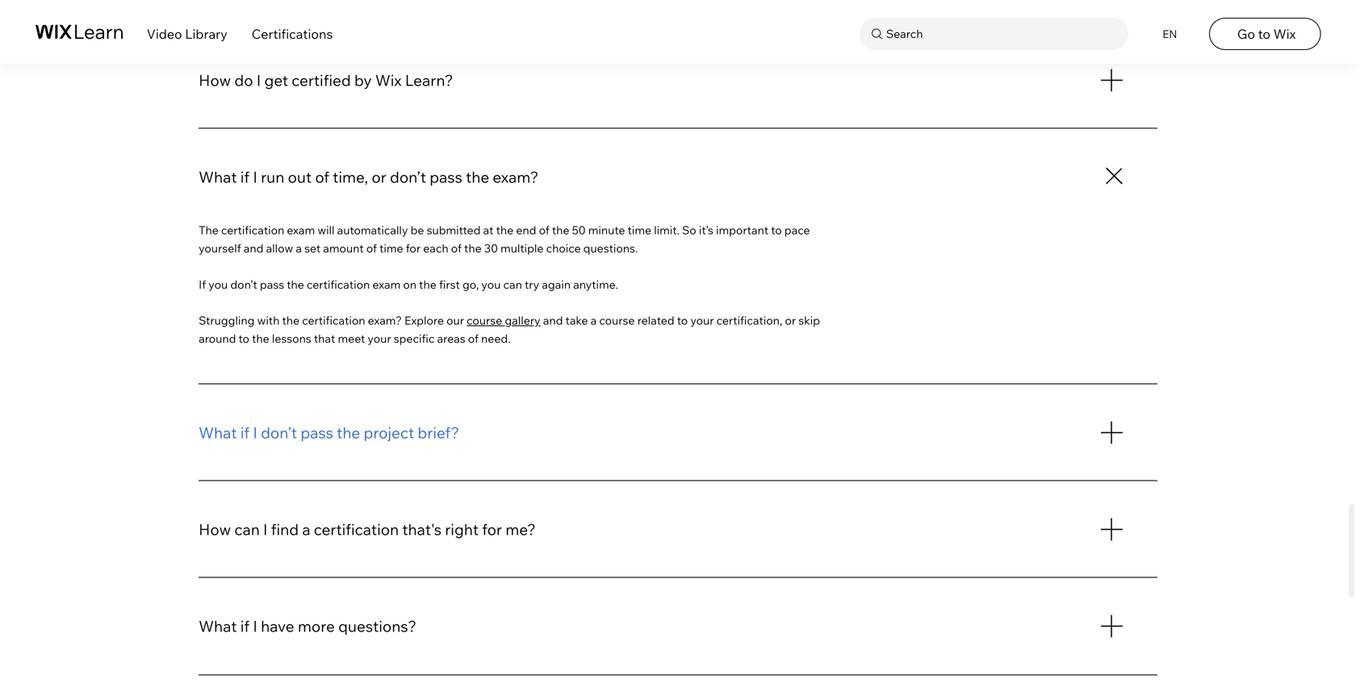 Task type: locate. For each thing, give the bounding box(es) containing it.
of
[[315, 168, 329, 187], [539, 223, 549, 237], [366, 241, 377, 255], [451, 241, 462, 255], [468, 332, 479, 346]]

or left skip
[[785, 314, 796, 328]]

have
[[261, 617, 294, 636]]

2 vertical spatial don't
[[261, 423, 297, 443]]

1 horizontal spatial course
[[599, 314, 635, 328]]

time left limit.
[[628, 223, 651, 237]]

if for have
[[240, 617, 250, 636]]

Search text field
[[882, 24, 1124, 44]]

the right 'at'
[[496, 223, 514, 237]]

course inside and take a course related to your certification, or skip around to the lessons that meet your specific areas of need.
[[599, 314, 635, 328]]

that
[[314, 332, 335, 346]]

struggling with the certification exam? explore our course gallery
[[199, 314, 540, 328]]

the down with at the left
[[252, 332, 269, 346]]

your right related
[[690, 314, 714, 328]]

and take a course related to your certification, or skip around to the lessons that meet your specific areas of need.
[[199, 314, 820, 346]]

menu bar containing video library
[[0, 0, 1356, 64]]

what if i don't pass the project brief?
[[199, 423, 459, 443]]

i for have
[[253, 617, 257, 636]]

2 if from the top
[[240, 423, 250, 443]]

2 what from the top
[[199, 423, 237, 443]]

how for how can i find a certification that's right for me?
[[199, 520, 231, 540]]

exam
[[287, 223, 315, 237], [372, 278, 401, 292]]

en button
[[1153, 18, 1185, 50]]

to right go
[[1258, 26, 1271, 42]]

what for what if i run out of time, or don't pass the exam?
[[199, 168, 237, 187]]

by
[[354, 71, 372, 90]]

how left find
[[199, 520, 231, 540]]

0 vertical spatial can
[[503, 278, 522, 292]]

brief?
[[418, 423, 459, 443]]

1 you from the left
[[209, 278, 228, 292]]

1 vertical spatial don't
[[230, 278, 257, 292]]

skip
[[799, 314, 820, 328]]

1 vertical spatial wix
[[375, 71, 402, 90]]

for left me?
[[482, 520, 502, 540]]

0 vertical spatial wix
[[1273, 26, 1296, 42]]

pass up with at the left
[[260, 278, 284, 292]]

time down automatically
[[379, 241, 403, 255]]

0 vertical spatial if
[[240, 168, 250, 187]]

certifications
[[252, 26, 333, 42]]

to inside menu bar
[[1258, 26, 1271, 42]]

1 vertical spatial can
[[234, 520, 260, 540]]

minute
[[588, 223, 625, 237]]

you right 'go,'
[[481, 278, 501, 292]]

gallery
[[505, 314, 540, 328]]

to right related
[[677, 314, 688, 328]]

a left set
[[296, 241, 302, 255]]

1 horizontal spatial and
[[543, 314, 563, 328]]

time
[[628, 223, 651, 237], [379, 241, 403, 255]]

or inside and take a course related to your certification, or skip around to the lessons that meet your specific areas of need.
[[785, 314, 796, 328]]

2 how from the top
[[199, 520, 231, 540]]

i for don't
[[253, 423, 257, 443]]

0 horizontal spatial exam?
[[368, 314, 402, 328]]

your
[[690, 314, 714, 328], [368, 332, 391, 346]]

1 vertical spatial how
[[199, 520, 231, 540]]

wix right go
[[1273, 26, 1296, 42]]

1 horizontal spatial exam?
[[493, 168, 539, 187]]

around
[[199, 332, 236, 346]]

exam left on
[[372, 278, 401, 292]]

set
[[304, 241, 321, 255]]

can
[[503, 278, 522, 292], [234, 520, 260, 540]]

0 horizontal spatial don't
[[230, 278, 257, 292]]

your down 'struggling with the certification exam? explore our course gallery'
[[368, 332, 391, 346]]

i
[[257, 71, 261, 90], [253, 168, 257, 187], [253, 423, 257, 443], [263, 520, 268, 540], [253, 617, 257, 636]]

1 horizontal spatial or
[[785, 314, 796, 328]]

certification,
[[717, 314, 782, 328]]

1 vertical spatial your
[[368, 332, 391, 346]]

certification left that's
[[314, 520, 399, 540]]

can left find
[[234, 520, 260, 540]]

2 horizontal spatial don't
[[390, 168, 426, 187]]

1 horizontal spatial exam
[[372, 278, 401, 292]]

to
[[1258, 26, 1271, 42], [771, 223, 782, 237], [677, 314, 688, 328], [239, 332, 249, 346]]

0 vertical spatial how
[[199, 71, 231, 90]]

out
[[288, 168, 312, 187]]

1 vertical spatial a
[[591, 314, 597, 328]]

1 vertical spatial if
[[240, 423, 250, 443]]

the inside and take a course related to your certification, or skip around to the lessons that meet your specific areas of need.
[[252, 332, 269, 346]]

wix
[[1273, 26, 1296, 42], [375, 71, 402, 90]]

be
[[411, 223, 424, 237]]

1 vertical spatial pass
[[260, 278, 284, 292]]

what for what if i don't pass the project brief?
[[199, 423, 237, 443]]

how left do
[[199, 71, 231, 90]]

go to wix link
[[1209, 18, 1321, 50]]

to left pace
[[771, 223, 782, 237]]

it's
[[699, 223, 713, 237]]

0 horizontal spatial pass
[[260, 278, 284, 292]]

course up need.
[[467, 314, 502, 328]]

50
[[572, 223, 586, 237]]

certification up allow
[[221, 223, 284, 237]]

and left allow
[[244, 241, 264, 255]]

or right the time,
[[372, 168, 386, 187]]

0 horizontal spatial exam
[[287, 223, 315, 237]]

a inside the certification exam will automatically be submitted at the end of the 50 minute time limit. so it's important to pace yourself and allow a set amount of time for each of the 30 multiple choice questions.
[[296, 241, 302, 255]]

0 vertical spatial pass
[[430, 168, 462, 187]]

1 vertical spatial what
[[199, 423, 237, 443]]

1 course from the left
[[467, 314, 502, 328]]

you
[[209, 278, 228, 292], [481, 278, 501, 292]]

for down be
[[406, 241, 421, 255]]

0 horizontal spatial and
[[244, 241, 264, 255]]

at
[[483, 223, 494, 237]]

lessons
[[272, 332, 311, 346]]

the down submitted
[[464, 241, 482, 255]]

video
[[147, 26, 182, 42]]

0 vertical spatial for
[[406, 241, 421, 255]]

a
[[296, 241, 302, 255], [591, 314, 597, 328], [302, 520, 310, 540]]

3 if from the top
[[240, 617, 250, 636]]

0 horizontal spatial course
[[467, 314, 502, 328]]

3 what from the top
[[199, 617, 237, 636]]

1 vertical spatial or
[[785, 314, 796, 328]]

need.
[[481, 332, 511, 346]]

what
[[199, 168, 237, 187], [199, 423, 237, 443], [199, 617, 237, 636]]

the left project
[[337, 423, 360, 443]]

a right 'take'
[[591, 314, 597, 328]]

certification up the that
[[302, 314, 365, 328]]

struggling
[[199, 314, 255, 328]]

video library link
[[147, 26, 227, 42]]

exam? up specific
[[368, 314, 402, 328]]

if you don't pass the certification exam on the first go, you can try again anytime.
[[199, 278, 621, 292]]

2 vertical spatial what
[[199, 617, 237, 636]]

0 horizontal spatial for
[[406, 241, 421, 255]]

0 horizontal spatial you
[[209, 278, 228, 292]]

questions.
[[583, 241, 638, 255]]

learn?
[[405, 71, 453, 90]]

1 vertical spatial and
[[543, 314, 563, 328]]

2 vertical spatial a
[[302, 520, 310, 540]]

of right out
[[315, 168, 329, 187]]

and inside the certification exam will automatically be submitted at the end of the 50 minute time limit. so it's important to pace yourself and allow a set amount of time for each of the 30 multiple choice questions.
[[244, 241, 264, 255]]

with
[[257, 314, 280, 328]]

pass up submitted
[[430, 168, 462, 187]]

the
[[466, 168, 489, 187], [496, 223, 514, 237], [552, 223, 569, 237], [464, 241, 482, 255], [287, 278, 304, 292], [419, 278, 437, 292], [282, 314, 300, 328], [252, 332, 269, 346], [337, 423, 360, 443]]

what if i have more questions?
[[199, 617, 417, 636]]

you right if
[[209, 278, 228, 292]]

1 what from the top
[[199, 168, 237, 187]]

1 horizontal spatial pass
[[301, 423, 333, 443]]

0 vertical spatial exam
[[287, 223, 315, 237]]

me?
[[506, 520, 536, 540]]

exam?
[[493, 168, 539, 187], [368, 314, 402, 328]]

0 vertical spatial and
[[244, 241, 264, 255]]

pass left project
[[301, 423, 333, 443]]

and left 'take'
[[543, 314, 563, 328]]

choice
[[546, 241, 581, 255]]

1 horizontal spatial your
[[690, 314, 714, 328]]

don't
[[390, 168, 426, 187], [230, 278, 257, 292], [261, 423, 297, 443]]

0 horizontal spatial time
[[379, 241, 403, 255]]

certification inside the certification exam will automatically be submitted at the end of the 50 minute time limit. so it's important to pace yourself and allow a set amount of time for each of the 30 multiple choice questions.
[[221, 223, 284, 237]]

do
[[234, 71, 253, 90]]

0 vertical spatial what
[[199, 168, 237, 187]]

1 vertical spatial exam
[[372, 278, 401, 292]]

1 horizontal spatial don't
[[261, 423, 297, 443]]

1 if from the top
[[240, 168, 250, 187]]

how
[[199, 71, 231, 90], [199, 520, 231, 540]]

can left try
[[503, 278, 522, 292]]

or
[[372, 168, 386, 187], [785, 314, 796, 328]]

run
[[261, 168, 284, 187]]

en
[[1163, 27, 1177, 41]]

amount
[[323, 241, 364, 255]]

the
[[199, 223, 219, 237]]

2 vertical spatial if
[[240, 617, 250, 636]]

1 vertical spatial time
[[379, 241, 403, 255]]

2 vertical spatial pass
[[301, 423, 333, 443]]

specific
[[394, 332, 435, 346]]

how for how do i get certified by wix learn?
[[199, 71, 231, 90]]

1 vertical spatial for
[[482, 520, 502, 540]]

1 horizontal spatial you
[[481, 278, 501, 292]]

limit.
[[654, 223, 680, 237]]

take
[[565, 314, 588, 328]]

for
[[406, 241, 421, 255], [482, 520, 502, 540]]

wix right by
[[375, 71, 402, 90]]

0 vertical spatial a
[[296, 241, 302, 255]]

1 horizontal spatial time
[[628, 223, 651, 237]]

menu bar
[[0, 0, 1356, 64]]

our
[[446, 314, 464, 328]]

exam? up end
[[493, 168, 539, 187]]

how can i find a certification that's right for me?
[[199, 520, 536, 540]]

0 vertical spatial or
[[372, 168, 386, 187]]

of right areas
[[468, 332, 479, 346]]

2 course from the left
[[599, 314, 635, 328]]

and
[[244, 241, 264, 255], [543, 314, 563, 328]]

certified
[[292, 71, 351, 90]]

course left related
[[599, 314, 635, 328]]

1 how from the top
[[199, 71, 231, 90]]

important
[[716, 223, 769, 237]]

a right find
[[302, 520, 310, 540]]

end
[[516, 223, 536, 237]]

exam up set
[[287, 223, 315, 237]]

course
[[467, 314, 502, 328], [599, 314, 635, 328]]



Task type: describe. For each thing, give the bounding box(es) containing it.
0 horizontal spatial can
[[234, 520, 260, 540]]

related
[[637, 314, 675, 328]]

first
[[439, 278, 460, 292]]

the right on
[[419, 278, 437, 292]]

submitted
[[427, 223, 481, 237]]

how do i get certified by wix learn?
[[199, 71, 453, 90]]

if for run
[[240, 168, 250, 187]]

again
[[542, 278, 571, 292]]

automatically
[[337, 223, 408, 237]]

anytime.
[[573, 278, 618, 292]]

the down allow
[[287, 278, 304, 292]]

1 vertical spatial exam?
[[368, 314, 402, 328]]

try
[[525, 278, 539, 292]]

explore
[[404, 314, 444, 328]]

0 horizontal spatial wix
[[375, 71, 402, 90]]

of down automatically
[[366, 241, 377, 255]]

30 multiple
[[484, 241, 544, 255]]

0 horizontal spatial your
[[368, 332, 391, 346]]

what if i run out of time, or don't pass the exam?
[[199, 168, 539, 187]]

meet
[[338, 332, 365, 346]]

0 vertical spatial your
[[690, 314, 714, 328]]

questions?
[[338, 617, 417, 636]]

time,
[[333, 168, 368, 187]]

1 horizontal spatial for
[[482, 520, 502, 540]]

go
[[1237, 26, 1255, 42]]

2 you from the left
[[481, 278, 501, 292]]

pace
[[784, 223, 810, 237]]

to inside the certification exam will automatically be submitted at the end of the 50 minute time limit. so it's important to pace yourself and allow a set amount of time for each of the 30 multiple choice questions.
[[771, 223, 782, 237]]

project
[[364, 423, 414, 443]]

get
[[264, 71, 288, 90]]

areas
[[437, 332, 465, 346]]

if
[[199, 278, 206, 292]]

allow
[[266, 241, 293, 255]]

exam inside the certification exam will automatically be submitted at the end of the 50 minute time limit. so it's important to pace yourself and allow a set amount of time for each of the 30 multiple choice questions.
[[287, 223, 315, 237]]

each
[[423, 241, 449, 255]]

1 horizontal spatial can
[[503, 278, 522, 292]]

find
[[271, 520, 299, 540]]

0 vertical spatial time
[[628, 223, 651, 237]]

the up lessons on the left
[[282, 314, 300, 328]]

that's
[[402, 520, 442, 540]]

on
[[403, 278, 417, 292]]

go,
[[463, 278, 479, 292]]

2 horizontal spatial pass
[[430, 168, 462, 187]]

more
[[298, 617, 335, 636]]

so
[[682, 223, 696, 237]]

of right end
[[539, 223, 549, 237]]

1 horizontal spatial wix
[[1273, 26, 1296, 42]]

the left the 50
[[552, 223, 569, 237]]

0 vertical spatial exam?
[[493, 168, 539, 187]]

a inside and take a course related to your certification, or skip around to the lessons that meet your specific areas of need.
[[591, 314, 597, 328]]

course gallery link
[[467, 314, 540, 328]]

if for don't
[[240, 423, 250, 443]]

i for find
[[263, 520, 268, 540]]

the certification exam will automatically be submitted at the end of the 50 minute time limit. so it's important to pace yourself and allow a set amount of time for each of the 30 multiple choice questions.
[[199, 223, 810, 255]]

i for get
[[257, 71, 261, 90]]

and inside and take a course related to your certification, or skip around to the lessons that meet your specific areas of need.
[[543, 314, 563, 328]]

of inside and take a course related to your certification, or skip around to the lessons that meet your specific areas of need.
[[468, 332, 479, 346]]

0 horizontal spatial or
[[372, 168, 386, 187]]

0 vertical spatial don't
[[390, 168, 426, 187]]

of down submitted
[[451, 241, 462, 255]]

what for what if i have more questions?
[[199, 617, 237, 636]]

to down struggling
[[239, 332, 249, 346]]

go to wix
[[1237, 26, 1296, 42]]

right
[[445, 520, 479, 540]]

the up 'at'
[[466, 168, 489, 187]]

certifications link
[[252, 26, 333, 42]]

yourself
[[199, 241, 241, 255]]

i for run
[[253, 168, 257, 187]]

video library
[[147, 26, 227, 42]]

certification down "amount"
[[307, 278, 370, 292]]

library
[[185, 26, 227, 42]]

for inside the certification exam will automatically be submitted at the end of the 50 minute time limit. so it's important to pace yourself and allow a set amount of time for each of the 30 multiple choice questions.
[[406, 241, 421, 255]]

will
[[317, 223, 335, 237]]



Task type: vqa. For each thing, say whether or not it's contained in the screenshot.
Important at the right
yes



